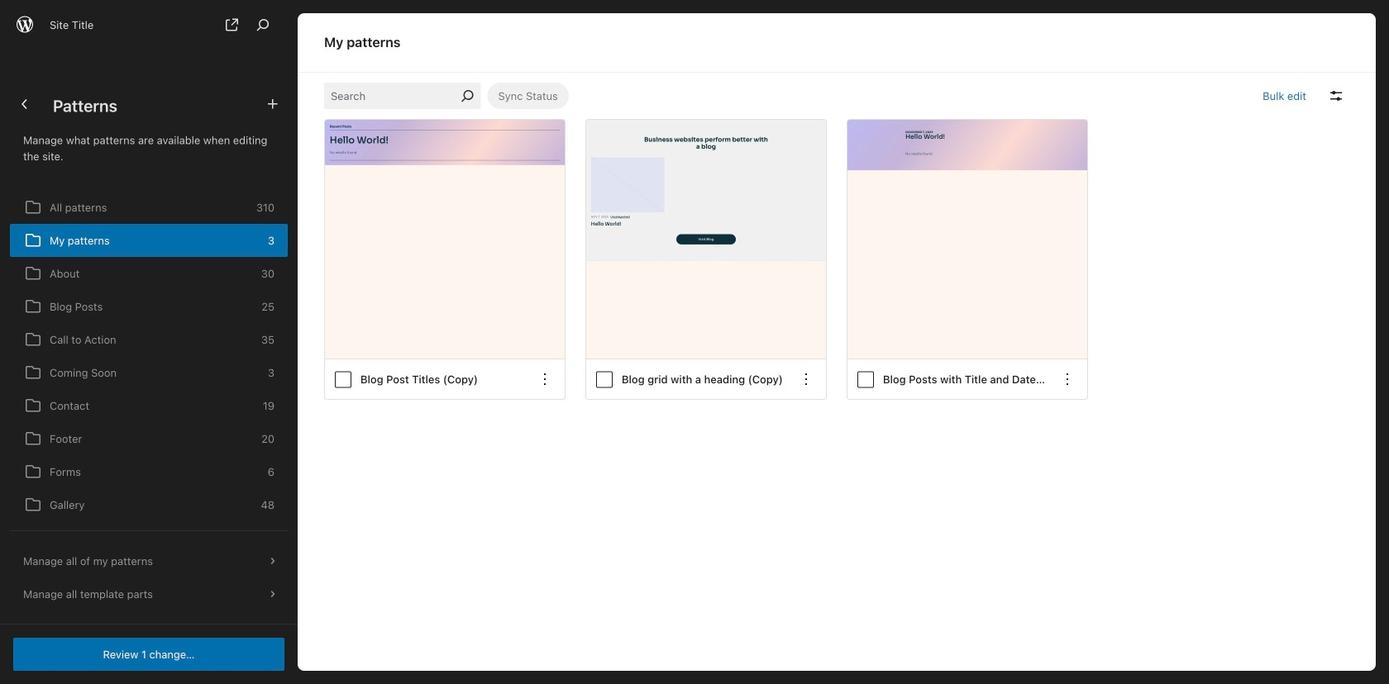 Task type: locate. For each thing, give the bounding box(es) containing it.
list
[[10, 191, 288, 685], [10, 545, 288, 611]]

Search search field
[[324, 83, 458, 109]]

list item
[[10, 224, 288, 257]]

None checkbox
[[335, 372, 351, 388], [596, 372, 613, 388], [858, 372, 874, 388], [335, 372, 351, 388], [596, 372, 613, 388], [858, 372, 874, 388]]



Task type: describe. For each thing, give the bounding box(es) containing it.
create pattern image
[[263, 94, 283, 114]]

1 list from the top
[[10, 191, 288, 685]]

view options image
[[1327, 86, 1346, 106]]

2 list from the top
[[10, 545, 288, 611]]

actions image
[[535, 370, 555, 390]]

back image
[[15, 94, 35, 114]]

open command palette image
[[253, 15, 273, 35]]

actions image
[[796, 370, 816, 390]]

view site (opens in a new tab) image
[[222, 15, 242, 35]]



Task type: vqa. For each thing, say whether or not it's contained in the screenshot.
first list from the bottom of the page
yes



